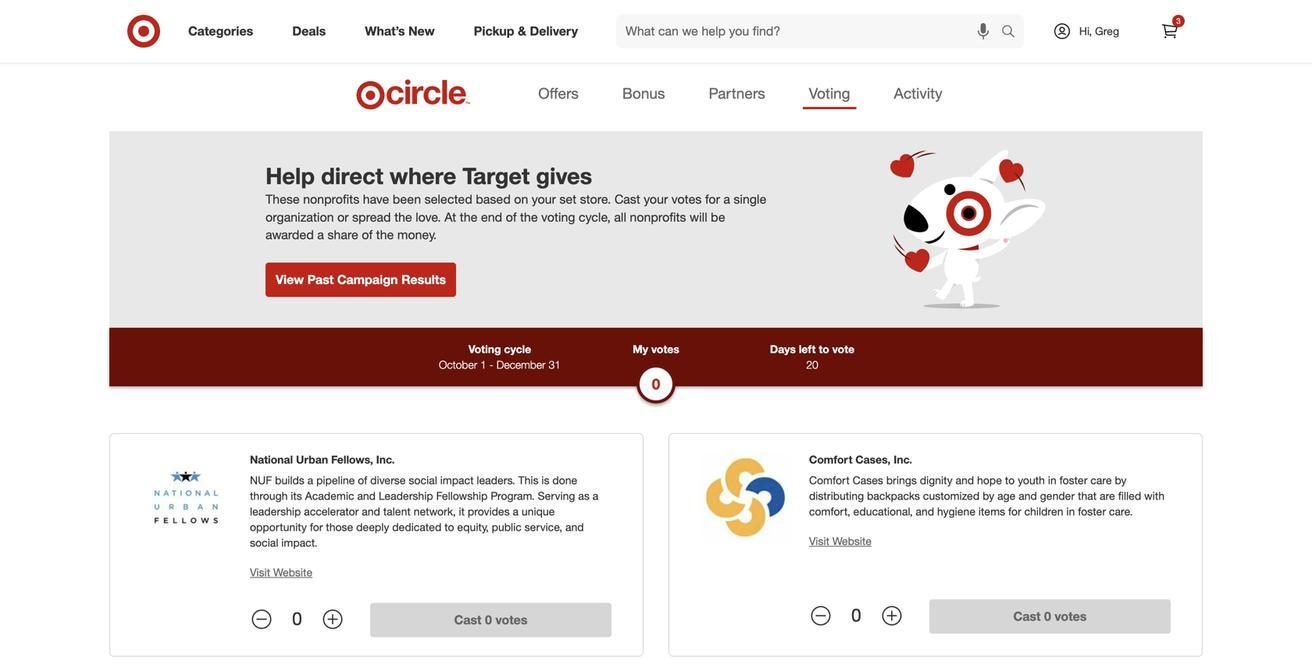 Task type: locate. For each thing, give the bounding box(es) containing it.
to down 'network,'
[[445, 521, 454, 534]]

visit
[[809, 535, 830, 548], [250, 566, 270, 580]]

money.
[[397, 227, 437, 243]]

0 vertical spatial by
[[1115, 474, 1127, 488]]

hi,
[[1080, 24, 1092, 38]]

hi, greg
[[1080, 24, 1120, 38]]

equity,
[[457, 521, 489, 534]]

cast 0 votes for provides
[[454, 613, 528, 628]]

social
[[409, 474, 437, 488], [250, 536, 278, 550]]

the down on
[[520, 210, 538, 225]]

fellowship
[[436, 490, 488, 503]]

pickup & delivery link
[[461, 14, 598, 48]]

your right store.
[[644, 192, 668, 207]]

to right left
[[819, 343, 829, 356]]

2 inc. from the left
[[894, 453, 913, 467]]

1 horizontal spatial cast 0 votes
[[1014, 609, 1087, 625]]

to up the age
[[1005, 474, 1015, 488]]

0 vertical spatial website
[[833, 535, 872, 548]]

1 horizontal spatial nonprofits
[[630, 210, 686, 225]]

categories
[[188, 23, 253, 39]]

1 vertical spatial voting
[[469, 343, 501, 356]]

a up be
[[724, 192, 730, 207]]

hope
[[977, 474, 1002, 488]]

have
[[363, 192, 389, 207]]

a left share
[[317, 227, 324, 243]]

greg
[[1095, 24, 1120, 38]]

nonprofits right "all"
[[630, 210, 686, 225]]

with
[[1145, 490, 1165, 503]]

what's new link
[[352, 14, 454, 48]]

cycle
[[504, 343, 531, 356]]

the down spread
[[376, 227, 394, 243]]

website down comfort,
[[833, 535, 872, 548]]

gender
[[1040, 490, 1075, 503]]

of
[[506, 210, 517, 225], [362, 227, 373, 243], [358, 474, 367, 488]]

diverse
[[370, 474, 406, 488]]

1 horizontal spatial to
[[819, 343, 829, 356]]

0 horizontal spatial visit website
[[250, 566, 313, 580]]

0 vertical spatial visit website link
[[809, 535, 872, 548]]

0 horizontal spatial voting
[[469, 343, 501, 356]]

0 horizontal spatial cast
[[454, 613, 482, 628]]

visit website for national urban fellows, inc. nuf builds a pipeline of diverse social impact leaders.  this is done through its academic and leadership fellowship program. serving as a leadership accelerator and talent network, it provides a unique opportunity for those deeply dedicated to equity, public service, and social impact.
[[250, 566, 313, 580]]

1 inc. from the left
[[376, 453, 395, 467]]

voting inside the voting cycle october 1 - december 31
[[469, 343, 501, 356]]

1 horizontal spatial inc.
[[894, 453, 913, 467]]

website down impact.
[[273, 566, 313, 580]]

public
[[492, 521, 522, 534]]

cases
[[853, 474, 883, 488]]

filled
[[1118, 490, 1142, 503]]

of down spread
[[362, 227, 373, 243]]

1 horizontal spatial visit website
[[809, 535, 872, 548]]

1 horizontal spatial voting
[[809, 84, 850, 102]]

comfort
[[809, 453, 853, 467], [809, 474, 850, 488]]

and up deeply
[[362, 505, 380, 519]]

1 horizontal spatial visit
[[809, 535, 830, 548]]

0 horizontal spatial inc.
[[376, 453, 395, 467]]

and
[[956, 474, 974, 488], [357, 490, 376, 503], [1019, 490, 1037, 503], [362, 505, 380, 519], [916, 505, 934, 519], [566, 521, 584, 534]]

visit down the opportunity
[[250, 566, 270, 580]]

results
[[402, 272, 446, 288]]

0 vertical spatial foster
[[1060, 474, 1088, 488]]

1 vertical spatial for
[[1009, 505, 1022, 519]]

0 horizontal spatial visit website link
[[250, 566, 313, 580]]

unique
[[522, 505, 555, 519]]

deals link
[[279, 14, 345, 48]]

social up "leadership"
[[409, 474, 437, 488]]

-
[[490, 358, 494, 372]]

0 horizontal spatial for
[[310, 521, 323, 534]]

what's new
[[365, 23, 435, 39]]

and down diverse
[[357, 490, 376, 503]]

view past campaign results
[[276, 272, 446, 288]]

visit for nuf builds a pipeline of diverse social impact leaders.  this is done through its academic and leadership fellowship program. serving as a leadership accelerator and talent network, it provides a unique opportunity for those deeply dedicated to equity, public service, and social impact.
[[250, 566, 270, 580]]

1 horizontal spatial for
[[705, 192, 720, 207]]

in
[[1048, 474, 1057, 488], [1067, 505, 1075, 519]]

visit down comfort,
[[809, 535, 830, 548]]

bonus link
[[616, 80, 671, 109]]

votes
[[672, 192, 702, 207], [651, 343, 680, 356], [1055, 609, 1087, 625], [496, 613, 528, 628]]

1 horizontal spatial visit website link
[[809, 535, 872, 548]]

are
[[1100, 490, 1115, 503]]

target circle logo image
[[354, 78, 473, 111]]

2 vertical spatial of
[[358, 474, 367, 488]]

0 vertical spatial to
[[819, 343, 829, 356]]

0 horizontal spatial social
[[250, 536, 278, 550]]

2 horizontal spatial to
[[1005, 474, 1015, 488]]

in down gender
[[1067, 505, 1075, 519]]

vote
[[832, 343, 855, 356]]

0 horizontal spatial visit
[[250, 566, 270, 580]]

2 horizontal spatial cast
[[1014, 609, 1041, 625]]

impact.
[[281, 536, 318, 550]]

0 vertical spatial comfort
[[809, 453, 853, 467]]

of right end
[[506, 210, 517, 225]]

builds
[[275, 474, 305, 488]]

0 vertical spatial voting
[[809, 84, 850, 102]]

nonprofits up or
[[303, 192, 360, 207]]

backpacks
[[867, 490, 920, 503]]

children
[[1025, 505, 1064, 519]]

distributing
[[809, 490, 864, 503]]

national
[[250, 453, 293, 467]]

1 vertical spatial foster
[[1078, 505, 1106, 519]]

1 vertical spatial comfort
[[809, 474, 850, 488]]

of down fellows,
[[358, 474, 367, 488]]

0 vertical spatial for
[[705, 192, 720, 207]]

0 vertical spatial social
[[409, 474, 437, 488]]

0 vertical spatial visit website
[[809, 535, 872, 548]]

0 horizontal spatial to
[[445, 521, 454, 534]]

votes inside help direct where target gives these nonprofits have been selected based on your set store. cast your votes for a single organization or spread the love. at the end of the voting cycle, all nonprofits will be awarded a share of the money.
[[672, 192, 702, 207]]

1 vertical spatial social
[[250, 536, 278, 550]]

cast 0 votes
[[1014, 609, 1087, 625], [454, 613, 528, 628]]

1 vertical spatial website
[[273, 566, 313, 580]]

1 vertical spatial visit website link
[[250, 566, 313, 580]]

leadership
[[250, 505, 301, 519]]

cast 0 votes for children
[[1014, 609, 1087, 625]]

partners link
[[703, 80, 772, 109]]

your
[[532, 192, 556, 207], [644, 192, 668, 207]]

visit website link down impact.
[[250, 566, 313, 580]]

as
[[578, 490, 590, 503]]

for down accelerator on the left bottom
[[310, 521, 323, 534]]

2 horizontal spatial for
[[1009, 505, 1022, 519]]

visit website link
[[809, 535, 872, 548], [250, 566, 313, 580]]

1 horizontal spatial by
[[1115, 474, 1127, 488]]

for up be
[[705, 192, 720, 207]]

1 horizontal spatial social
[[409, 474, 437, 488]]

voting down what can we help you find? suggestions appear below search box
[[809, 84, 850, 102]]

delivery
[[530, 23, 578, 39]]

and down youth
[[1019, 490, 1037, 503]]

a down program. on the left of page
[[513, 505, 519, 519]]

the
[[394, 210, 412, 225], [460, 210, 478, 225], [520, 210, 538, 225], [376, 227, 394, 243]]

partners
[[709, 84, 765, 102]]

0 horizontal spatial in
[[1048, 474, 1057, 488]]

in up gender
[[1048, 474, 1057, 488]]

awarded
[[266, 227, 314, 243]]

search button
[[994, 14, 1032, 52]]

will
[[690, 210, 708, 225]]

for down the age
[[1009, 505, 1022, 519]]

visit for comfort cases brings dignity and hope to youth in foster care by distributing backpacks customized by age and gender that are filled with comfort, educational, and hygiene items for children in foster care.
[[809, 535, 830, 548]]

1 vertical spatial to
[[1005, 474, 1015, 488]]

0
[[652, 375, 660, 393], [852, 605, 862, 627], [292, 608, 302, 630], [1044, 609, 1051, 625], [485, 613, 492, 628]]

inc. up the 'brings'
[[894, 453, 913, 467]]

visit website down impact.
[[250, 566, 313, 580]]

to inside days left to vote 20
[[819, 343, 829, 356]]

foster
[[1060, 474, 1088, 488], [1078, 505, 1106, 519]]

of inside national urban fellows, inc. nuf builds a pipeline of diverse social impact leaders.  this is done through its academic and leadership fellowship program. serving as a leadership accelerator and talent network, it provides a unique opportunity for those deeply dedicated to equity, public service, and social impact.
[[358, 474, 367, 488]]

by up filled at the bottom right
[[1115, 474, 1127, 488]]

1 horizontal spatial your
[[644, 192, 668, 207]]

youth
[[1018, 474, 1045, 488]]

1 horizontal spatial cast
[[615, 192, 640, 207]]

inc. up diverse
[[376, 453, 395, 467]]

0 horizontal spatial nonprofits
[[303, 192, 360, 207]]

foster down that
[[1078, 505, 1106, 519]]

target
[[463, 162, 530, 190]]

urban
[[296, 453, 328, 467]]

this
[[518, 474, 539, 488]]

hygiene
[[937, 505, 976, 519]]

organization
[[266, 210, 334, 225]]

and down customized at bottom
[[916, 505, 934, 519]]

it
[[459, 505, 465, 519]]

2 vertical spatial to
[[445, 521, 454, 534]]

the right 'at' on the top of page
[[460, 210, 478, 225]]

for inside national urban fellows, inc. nuf builds a pipeline of diverse social impact leaders.  this is done through its academic and leadership fellowship program. serving as a leadership accelerator and talent network, it provides a unique opportunity for those deeply dedicated to equity, public service, and social impact.
[[310, 521, 323, 534]]

that
[[1078, 490, 1097, 503]]

0 horizontal spatial website
[[273, 566, 313, 580]]

by
[[1115, 474, 1127, 488], [983, 490, 995, 503]]

help direct where target gives these nonprofits have been selected based on your set store. cast your votes for a single organization or spread the love. at the end of the voting cycle, all nonprofits will be awarded a share of the money.
[[266, 162, 767, 243]]

voting inside "link"
[[809, 84, 850, 102]]

dignity
[[920, 474, 953, 488]]

inc. inside comfort cases, inc. comfort cases brings dignity and hope to youth in foster care by distributing backpacks customized by age and gender that are filled with comfort, educational, and hygiene items for children in foster care.
[[894, 453, 913, 467]]

1 horizontal spatial website
[[833, 535, 872, 548]]

to inside comfort cases, inc. comfort cases brings dignity and hope to youth in foster care by distributing backpacks customized by age and gender that are filled with comfort, educational, and hygiene items for children in foster care.
[[1005, 474, 1015, 488]]

the down been at the top of page
[[394, 210, 412, 225]]

activity
[[894, 84, 943, 102]]

1 comfort from the top
[[809, 453, 853, 467]]

0 horizontal spatial your
[[532, 192, 556, 207]]

visit website link for comfort cases, inc. comfort cases brings dignity and hope to youth in foster care by distributing backpacks customized by age and gender that are filled with comfort, educational, and hygiene items for children in foster care.
[[809, 535, 872, 548]]

serving
[[538, 490, 575, 503]]

your right on
[[532, 192, 556, 207]]

2 vertical spatial for
[[310, 521, 323, 534]]

voting up 1
[[469, 343, 501, 356]]

0 horizontal spatial by
[[983, 490, 995, 503]]

foster up that
[[1060, 474, 1088, 488]]

my
[[633, 343, 648, 356]]

single
[[734, 192, 767, 207]]

social down the opportunity
[[250, 536, 278, 550]]

1 vertical spatial in
[[1067, 505, 1075, 519]]

by down hope
[[983, 490, 995, 503]]

1 vertical spatial visit website
[[250, 566, 313, 580]]

december
[[497, 358, 546, 372]]

0 vertical spatial visit
[[809, 535, 830, 548]]

1 vertical spatial visit
[[250, 566, 270, 580]]

accelerator
[[304, 505, 359, 519]]

visit website link down comfort,
[[809, 535, 872, 548]]

visit website down comfort,
[[809, 535, 872, 548]]

customized
[[923, 490, 980, 503]]

1 vertical spatial nonprofits
[[630, 210, 686, 225]]

0 horizontal spatial cast 0 votes
[[454, 613, 528, 628]]

based
[[476, 192, 511, 207]]



Task type: describe. For each thing, give the bounding box(es) containing it.
is
[[542, 474, 550, 488]]

nuf
[[250, 474, 272, 488]]

care
[[1091, 474, 1112, 488]]

national urban fellows, inc. nuf builds a pipeline of diverse social impact leaders.  this is done through its academic and leadership fellowship program. serving as a leadership accelerator and talent network, it provides a unique opportunity for those deeply dedicated to equity, public service, and social impact.
[[250, 453, 599, 550]]

age
[[998, 490, 1016, 503]]

for inside comfort cases, inc. comfort cases brings dignity and hope to youth in foster care by distributing backpacks customized by age and gender that are filled with comfort, educational, and hygiene items for children in foster care.
[[1009, 505, 1022, 519]]

done
[[553, 474, 577, 488]]

20
[[806, 358, 819, 372]]

voting link
[[803, 80, 857, 109]]

educational,
[[854, 505, 913, 519]]

cases,
[[856, 453, 891, 467]]

fellows,
[[331, 453, 373, 467]]

view past campaign results link
[[266, 263, 456, 297]]

31
[[549, 358, 561, 372]]

1 vertical spatial of
[[362, 227, 373, 243]]

on
[[514, 192, 528, 207]]

direct
[[321, 162, 383, 190]]

offers link
[[532, 80, 585, 109]]

and right service,
[[566, 521, 584, 534]]

been
[[393, 192, 421, 207]]

where
[[390, 162, 456, 190]]

pickup
[[474, 23, 514, 39]]

a right as
[[593, 490, 599, 503]]

3 link
[[1153, 14, 1187, 48]]

selected
[[425, 192, 473, 207]]

past
[[308, 272, 334, 288]]

2 your from the left
[[644, 192, 668, 207]]

activity link
[[888, 80, 949, 109]]

0 vertical spatial nonprofits
[[303, 192, 360, 207]]

cast for comfort cases, inc. comfort cases brings dignity and hope to youth in foster care by distributing backpacks customized by age and gender that are filled with comfort, educational, and hygiene items for children in foster care.
[[1014, 609, 1041, 625]]

1
[[480, 358, 487, 372]]

visit website for comfort cases, inc. comfort cases brings dignity and hope to youth in foster care by distributing backpacks customized by age and gender that are filled with comfort, educational, and hygiene items for children in foster care.
[[809, 535, 872, 548]]

inc. inside national urban fellows, inc. nuf builds a pipeline of diverse social impact leaders.  this is done through its academic and leadership fellowship program. serving as a leadership accelerator and talent network, it provides a unique opportunity for those deeply dedicated to equity, public service, and social impact.
[[376, 453, 395, 467]]

leaders.
[[477, 474, 515, 488]]

talent
[[383, 505, 411, 519]]

network,
[[414, 505, 456, 519]]

a right builds
[[308, 474, 313, 488]]

its
[[291, 490, 302, 503]]

to inside national urban fellows, inc. nuf builds a pipeline of diverse social impact leaders.  this is done through its academic and leadership fellowship program. serving as a leadership accelerator and talent network, it provides a unique opportunity for those deeply dedicated to equity, public service, and social impact.
[[445, 521, 454, 534]]

new
[[408, 23, 435, 39]]

voting
[[541, 210, 575, 225]]

provides
[[468, 505, 510, 519]]

set
[[560, 192, 577, 207]]

all
[[614, 210, 627, 225]]

voting cycle october 1 - december 31
[[439, 343, 561, 372]]

pickup & delivery
[[474, 23, 578, 39]]

comfort cases, inc. comfort cases brings dignity and hope to youth in foster care by distributing backpacks customized by age and gender that are filled with comfort, educational, and hygiene items for children in foster care.
[[809, 453, 1165, 519]]

offers
[[538, 84, 579, 102]]

those
[[326, 521, 353, 534]]

for inside help direct where target gives these nonprofits have been selected based on your set store. cast your votes for a single organization or spread the love. at the end of the voting cycle, all nonprofits will be awarded a share of the money.
[[705, 192, 720, 207]]

voting for voting
[[809, 84, 850, 102]]

website for leadership
[[273, 566, 313, 580]]

brings
[[887, 474, 917, 488]]

through
[[250, 490, 288, 503]]

days left to vote 20
[[770, 343, 855, 372]]

website for comfort,
[[833, 535, 872, 548]]

items
[[979, 505, 1006, 519]]

0 vertical spatial in
[[1048, 474, 1057, 488]]

cycle,
[[579, 210, 611, 225]]

campaign
[[337, 272, 398, 288]]

and up customized at bottom
[[956, 474, 974, 488]]

store.
[[580, 192, 611, 207]]

service,
[[525, 521, 563, 534]]

bonus
[[623, 84, 665, 102]]

search
[[994, 25, 1032, 40]]

1 your from the left
[[532, 192, 556, 207]]

2 comfort from the top
[[809, 474, 850, 488]]

cast inside help direct where target gives these nonprofits have been selected based on your set store. cast your votes for a single organization or spread the love. at the end of the voting cycle, all nonprofits will be awarded a share of the money.
[[615, 192, 640, 207]]

deeply
[[356, 521, 389, 534]]

What can we help you find? suggestions appear below search field
[[616, 14, 1005, 48]]

care.
[[1109, 505, 1133, 519]]

end
[[481, 210, 502, 225]]

1 vertical spatial by
[[983, 490, 995, 503]]

or
[[337, 210, 349, 225]]

gives
[[536, 162, 592, 190]]

0 vertical spatial of
[[506, 210, 517, 225]]

comfort,
[[809, 505, 851, 519]]

1 horizontal spatial in
[[1067, 505, 1075, 519]]

october
[[439, 358, 477, 372]]

cast for national urban fellows, inc. nuf builds a pipeline of diverse social impact leaders.  this is done through its academic and leadership fellowship program. serving as a leadership accelerator and talent network, it provides a unique opportunity for those deeply dedicated to equity, public service, and social impact.
[[454, 613, 482, 628]]

3
[[1177, 16, 1181, 26]]

help
[[266, 162, 315, 190]]

voting for voting cycle october 1 - december 31
[[469, 343, 501, 356]]

visit website link for national urban fellows, inc. nuf builds a pipeline of diverse social impact leaders.  this is done through its academic and leadership fellowship program. serving as a leadership accelerator and talent network, it provides a unique opportunity for those deeply dedicated to equity, public service, and social impact.
[[250, 566, 313, 580]]

left
[[799, 343, 816, 356]]

dedicated
[[392, 521, 442, 534]]

leadership
[[379, 490, 433, 503]]

deals
[[292, 23, 326, 39]]



Task type: vqa. For each thing, say whether or not it's contained in the screenshot.
Light Option
no



